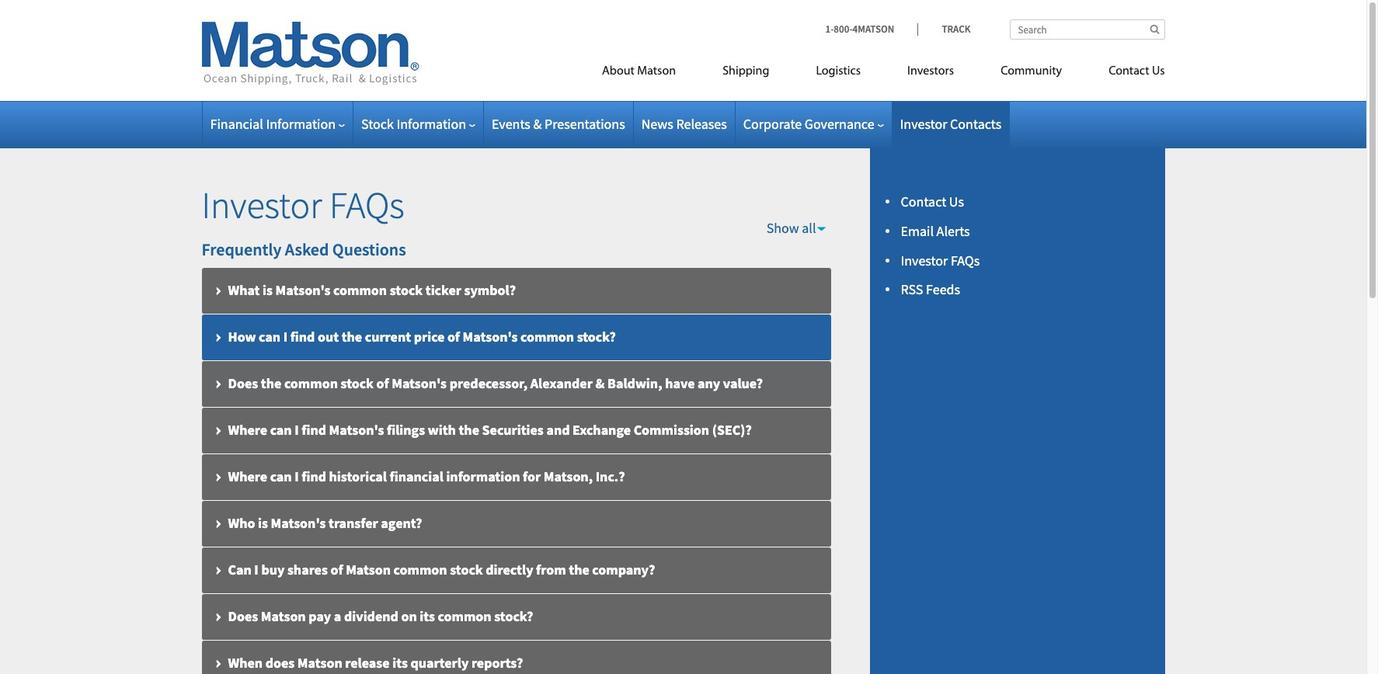 Task type: locate. For each thing, give the bounding box(es) containing it.
is for what
[[263, 281, 273, 299]]

1 where from the top
[[228, 421, 267, 439]]

investor
[[900, 115, 947, 133], [202, 182, 322, 228], [901, 251, 948, 269]]

and
[[546, 421, 570, 439]]

find
[[290, 328, 315, 346], [302, 421, 326, 439], [302, 468, 326, 485]]

investor up frequently
[[202, 182, 322, 228]]

None search field
[[1009, 19, 1165, 40]]

matson's down symbol? on the left of the page
[[463, 328, 518, 346]]

financial
[[390, 468, 443, 485]]

0 vertical spatial does
[[228, 374, 258, 392]]

i for historical
[[295, 468, 299, 485]]

matson inside tab
[[297, 654, 342, 672]]

1 vertical spatial stock
[[341, 374, 374, 392]]

investor faqs up feeds
[[901, 251, 980, 269]]

common
[[333, 281, 387, 299], [520, 328, 574, 346], [284, 374, 338, 392], [394, 561, 447, 579], [438, 607, 491, 625]]

alexander
[[530, 374, 593, 392]]

does
[[228, 374, 258, 392], [228, 607, 258, 625]]

1 vertical spatial find
[[302, 421, 326, 439]]

2 vertical spatial stock
[[450, 561, 483, 579]]

0 vertical spatial contact us
[[1109, 65, 1165, 78]]

contact us link up email alerts link
[[901, 193, 964, 211]]

800-
[[834, 23, 853, 36]]

matson right does
[[297, 654, 342, 672]]

1 vertical spatial its
[[392, 654, 408, 672]]

common up the on
[[394, 561, 447, 579]]

investor down investors link
[[900, 115, 947, 133]]

information
[[446, 468, 520, 485]]

2 where from the top
[[228, 468, 267, 485]]

0 horizontal spatial contact us
[[901, 193, 964, 211]]

2 information from the left
[[397, 115, 466, 133]]

quarterly
[[411, 654, 469, 672]]

i for matson's
[[295, 421, 299, 439]]

us
[[1152, 65, 1165, 78], [949, 193, 964, 211]]

1 vertical spatial does
[[228, 607, 258, 625]]

1 vertical spatial can
[[270, 421, 292, 439]]

information
[[266, 115, 336, 133], [397, 115, 466, 133]]

1 horizontal spatial faqs
[[951, 251, 980, 269]]

0 vertical spatial &
[[533, 115, 542, 133]]

0 vertical spatial can
[[259, 328, 280, 346]]

1 vertical spatial us
[[949, 193, 964, 211]]

of
[[447, 328, 460, 346], [376, 374, 389, 392], [331, 561, 343, 579]]

1 horizontal spatial contact us link
[[1085, 57, 1165, 89]]

1 horizontal spatial of
[[376, 374, 389, 392]]

us up alerts
[[949, 193, 964, 211]]

how can i find out the current price of matson's common stock?
[[228, 328, 616, 346]]

stock? up alexander
[[577, 328, 616, 346]]

0 vertical spatial stock
[[390, 281, 423, 299]]

its right the release
[[392, 654, 408, 672]]

contact up email
[[901, 193, 946, 211]]

0 horizontal spatial stock
[[341, 374, 374, 392]]

the inside tab
[[569, 561, 589, 579]]

where can i find historical financial information for matson, inc.? tab
[[202, 454, 831, 501]]

price
[[414, 328, 445, 346]]

1 horizontal spatial us
[[1152, 65, 1165, 78]]

&
[[533, 115, 542, 133], [595, 374, 605, 392]]

matson's
[[275, 281, 331, 299], [463, 328, 518, 346], [392, 374, 447, 392], [329, 421, 384, 439], [271, 514, 326, 532]]

is
[[263, 281, 273, 299], [258, 514, 268, 532]]

show all frequently asked questions
[[202, 219, 816, 261]]

2 vertical spatial find
[[302, 468, 326, 485]]

investor up rss feeds link
[[901, 251, 948, 269]]

asked
[[285, 239, 329, 261]]

contact us
[[1109, 65, 1165, 78], [901, 193, 964, 211]]

1 horizontal spatial information
[[397, 115, 466, 133]]

events & presentations
[[492, 115, 625, 133]]

contact down search search box
[[1109, 65, 1149, 78]]

& inside the does the common stock of matson's predecessor, alexander & baldwin, have any value? tab
[[595, 374, 605, 392]]

stock? up when does matson release its quarterly reports? tab at the bottom of page
[[494, 607, 533, 625]]

does inside tab
[[228, 374, 258, 392]]

1 vertical spatial &
[[595, 374, 605, 392]]

0 horizontal spatial faqs
[[329, 182, 404, 228]]

1 horizontal spatial contact us
[[1109, 65, 1165, 78]]

corporate governance
[[743, 115, 874, 133]]

us down search icon
[[1152, 65, 1165, 78]]

find for historical
[[302, 468, 326, 485]]

matson's down how can i find out the current price of matson's common stock?
[[392, 374, 447, 392]]

find for out
[[290, 328, 315, 346]]

matson's up shares
[[271, 514, 326, 532]]

0 horizontal spatial stock?
[[494, 607, 533, 625]]

2 does from the top
[[228, 607, 258, 625]]

directly
[[486, 561, 533, 579]]

does up the when
[[228, 607, 258, 625]]

top menu navigation
[[532, 57, 1165, 89]]

1 horizontal spatial stock?
[[577, 328, 616, 346]]

information right 'stock'
[[397, 115, 466, 133]]

is for who
[[258, 514, 268, 532]]

shipping
[[723, 65, 769, 78]]

common down out
[[284, 374, 338, 392]]

investor faqs
[[202, 182, 404, 228], [901, 251, 980, 269]]

1 horizontal spatial contact
[[1109, 65, 1149, 78]]

faqs
[[329, 182, 404, 228], [951, 251, 980, 269]]

0 horizontal spatial investor faqs
[[202, 182, 404, 228]]

the
[[342, 328, 362, 346], [261, 374, 281, 392], [459, 421, 479, 439], [569, 561, 589, 579]]

find for matson's
[[302, 421, 326, 439]]

shipping link
[[699, 57, 793, 89]]

0 vertical spatial its
[[420, 607, 435, 625]]

is right the what
[[263, 281, 273, 299]]

of right shares
[[331, 561, 343, 579]]

shares
[[287, 561, 328, 579]]

2 horizontal spatial of
[[447, 328, 460, 346]]

faqs down alerts
[[951, 251, 980, 269]]

value?
[[723, 374, 763, 392]]

investor faqs link
[[901, 251, 980, 269]]

0 horizontal spatial &
[[533, 115, 542, 133]]

i
[[283, 328, 287, 346], [295, 421, 299, 439], [295, 468, 299, 485], [254, 561, 259, 579]]

1 vertical spatial of
[[376, 374, 389, 392]]

1 vertical spatial contact us link
[[901, 193, 964, 211]]

0 vertical spatial faqs
[[329, 182, 404, 228]]

out
[[318, 328, 339, 346]]

contact us link down search icon
[[1085, 57, 1165, 89]]

financial
[[210, 115, 263, 133]]

search image
[[1150, 24, 1159, 34]]

common inside tab
[[394, 561, 447, 579]]

1 horizontal spatial its
[[420, 607, 435, 625]]

of right 'price'
[[447, 328, 460, 346]]

matson inside tab
[[346, 561, 391, 579]]

2 vertical spatial of
[[331, 561, 343, 579]]

about matson
[[602, 65, 676, 78]]

investor faqs up asked
[[202, 182, 404, 228]]

faqs up 'questions'
[[329, 182, 404, 228]]

& left "baldwin," on the bottom of page
[[595, 374, 605, 392]]

0 vertical spatial investor
[[900, 115, 947, 133]]

events & presentations link
[[492, 115, 625, 133]]

1 does from the top
[[228, 374, 258, 392]]

does the common stock of matson's predecessor, alexander & baldwin, have any value?
[[228, 374, 763, 392]]

(sec)?
[[712, 421, 752, 439]]

of down current
[[376, 374, 389, 392]]

0 vertical spatial where
[[228, 421, 267, 439]]

0 vertical spatial is
[[263, 281, 273, 299]]

is inside 'tab'
[[258, 514, 268, 532]]

its right the on
[[420, 607, 435, 625]]

0 horizontal spatial information
[[266, 115, 336, 133]]

where for where can i find matson's filings with the securities and exchange commission (sec)?
[[228, 421, 267, 439]]

0 vertical spatial contact us link
[[1085, 57, 1165, 89]]

2 vertical spatial can
[[270, 468, 292, 485]]

who is matson's transfer agent?
[[228, 514, 422, 532]]

0 horizontal spatial its
[[392, 654, 408, 672]]

can
[[228, 561, 252, 579]]

contact
[[1109, 65, 1149, 78], [901, 193, 946, 211]]

0 vertical spatial contact
[[1109, 65, 1149, 78]]

does down how
[[228, 374, 258, 392]]

inc.?
[[596, 468, 625, 485]]

contact inside top menu navigation
[[1109, 65, 1149, 78]]

is right who
[[258, 514, 268, 532]]

stock information
[[361, 115, 466, 133]]

2 horizontal spatial stock
[[450, 561, 483, 579]]

contact us up email alerts link
[[901, 193, 964, 211]]

about matson link
[[579, 57, 699, 89]]

stock?
[[577, 328, 616, 346], [494, 607, 533, 625]]

1 vertical spatial stock?
[[494, 607, 533, 625]]

1 information from the left
[[266, 115, 336, 133]]

of inside tab
[[331, 561, 343, 579]]

1 horizontal spatial &
[[595, 374, 605, 392]]

matson right about
[[637, 65, 676, 78]]

stock? inside tab
[[577, 328, 616, 346]]

0 horizontal spatial us
[[949, 193, 964, 211]]

from
[[536, 561, 566, 579]]

presentations
[[545, 115, 625, 133]]

contact us inside top menu navigation
[[1109, 65, 1165, 78]]

matson inside top menu navigation
[[637, 65, 676, 78]]

stock down current
[[341, 374, 374, 392]]

1-800-4matson
[[825, 23, 894, 36]]

1 horizontal spatial stock
[[390, 281, 423, 299]]

us inside top menu navigation
[[1152, 65, 1165, 78]]

is inside tab
[[263, 281, 273, 299]]

logistics link
[[793, 57, 884, 89]]

contact us down search icon
[[1109, 65, 1165, 78]]

common down can i buy shares of matson common stock directly from the company?
[[438, 607, 491, 625]]

commission
[[634, 421, 709, 439]]

matson left the pay
[[261, 607, 306, 625]]

contact us link
[[1085, 57, 1165, 89], [901, 193, 964, 211]]

1 vertical spatial faqs
[[951, 251, 980, 269]]

2 vertical spatial investor
[[901, 251, 948, 269]]

current
[[365, 328, 411, 346]]

where can i find matson's filings with the securities and exchange commission (sec)?
[[228, 421, 752, 439]]

can i buy shares of matson common stock directly from the company? tab
[[202, 548, 831, 594]]

does inside 'tab'
[[228, 607, 258, 625]]

0 horizontal spatial of
[[331, 561, 343, 579]]

information right the financial
[[266, 115, 336, 133]]

matson's up 'historical'
[[329, 421, 384, 439]]

0 vertical spatial us
[[1152, 65, 1165, 78]]

exchange
[[573, 421, 631, 439]]

does for does matson pay a dividend on its common stock?
[[228, 607, 258, 625]]

its inside 'tab'
[[420, 607, 435, 625]]

of for matson's
[[376, 374, 389, 392]]

& right events
[[533, 115, 542, 133]]

4matson
[[853, 23, 894, 36]]

stock left directly
[[450, 561, 483, 579]]

release
[[345, 654, 390, 672]]

stock left ticker
[[390, 281, 423, 299]]

where can i find matson's filings with the securities and exchange commission (sec)? tab
[[202, 408, 831, 454]]

matson
[[637, 65, 676, 78], [346, 561, 391, 579], [261, 607, 306, 625], [297, 654, 342, 672]]

agent?
[[381, 514, 422, 532]]

1 vertical spatial where
[[228, 468, 267, 485]]

1 horizontal spatial investor faqs
[[901, 251, 980, 269]]

when does matson release its quarterly reports? tab
[[202, 641, 831, 674]]

matson image
[[202, 22, 419, 85]]

0 vertical spatial find
[[290, 328, 315, 346]]

historical
[[329, 468, 387, 485]]

0 vertical spatial stock?
[[577, 328, 616, 346]]

0 horizontal spatial contact
[[901, 193, 946, 211]]

1 vertical spatial is
[[258, 514, 268, 532]]

releases
[[676, 115, 727, 133]]

how
[[228, 328, 256, 346]]

show all link
[[202, 217, 831, 240]]

matson up dividend on the bottom
[[346, 561, 391, 579]]

stock
[[390, 281, 423, 299], [341, 374, 374, 392], [450, 561, 483, 579]]

community link
[[977, 57, 1085, 89]]



Task type: vqa. For each thing, say whether or not it's contained in the screenshot.
bottom "click"
no



Task type: describe. For each thing, give the bounding box(es) containing it.
email
[[901, 222, 934, 240]]

can for matson's
[[270, 421, 292, 439]]

common inside 'tab'
[[438, 607, 491, 625]]

can i buy shares of matson common stock directly from the company?
[[228, 561, 655, 579]]

1-800-4matson link
[[825, 23, 918, 36]]

any
[[698, 374, 720, 392]]

have
[[665, 374, 695, 392]]

1-
[[825, 23, 834, 36]]

where can i find historical financial information for matson, inc.?
[[228, 468, 625, 485]]

filings
[[387, 421, 425, 439]]

financial information link
[[210, 115, 345, 133]]

information for stock information
[[397, 115, 466, 133]]

1 vertical spatial investor faqs
[[901, 251, 980, 269]]

common up alexander
[[520, 328, 574, 346]]

common down 'questions'
[[333, 281, 387, 299]]

logistics
[[816, 65, 861, 78]]

feeds
[[926, 281, 960, 299]]

matson,
[[544, 468, 593, 485]]

financial information
[[210, 115, 336, 133]]

stock information link
[[361, 115, 475, 133]]

baldwin,
[[607, 374, 662, 392]]

governance
[[805, 115, 874, 133]]

1 vertical spatial investor
[[202, 182, 322, 228]]

how can i find out the current price of matson's common stock? tab
[[202, 314, 831, 361]]

about
[[602, 65, 635, 78]]

ticker
[[425, 281, 461, 299]]

does matson pay a dividend on its common stock?
[[228, 607, 533, 625]]

Search search field
[[1009, 19, 1165, 40]]

where for where can i find historical financial information for matson, inc.?
[[228, 468, 267, 485]]

news releases link
[[641, 115, 727, 133]]

1 vertical spatial contact us
[[901, 193, 964, 211]]

rss feeds
[[901, 281, 960, 299]]

investor contacts link
[[900, 115, 1001, 133]]

stock? inside 'tab'
[[494, 607, 533, 625]]

dividend
[[344, 607, 398, 625]]

when
[[228, 654, 263, 672]]

who
[[228, 514, 255, 532]]

0 vertical spatial of
[[447, 328, 460, 346]]

show
[[766, 219, 799, 237]]

pay
[[309, 607, 331, 625]]

alerts
[[937, 222, 970, 240]]

corporate
[[743, 115, 802, 133]]

what
[[228, 281, 260, 299]]

investors
[[907, 65, 954, 78]]

transfer
[[329, 514, 378, 532]]

track
[[942, 23, 971, 36]]

investor for investor faqs link
[[901, 251, 948, 269]]

who is matson's transfer agent? tab
[[202, 501, 831, 548]]

matson inside 'tab'
[[261, 607, 306, 625]]

its inside tab
[[392, 654, 408, 672]]

0 horizontal spatial contact us link
[[901, 193, 964, 211]]

information for financial information
[[266, 115, 336, 133]]

frequently
[[202, 239, 281, 261]]

track link
[[918, 23, 971, 36]]

news
[[641, 115, 673, 133]]

predecessor,
[[450, 374, 528, 392]]

of for matson
[[331, 561, 343, 579]]

corporate governance link
[[743, 115, 884, 133]]

reports?
[[471, 654, 523, 672]]

what is matson's common stock ticker symbol? tab
[[202, 268, 831, 314]]

buy
[[261, 561, 285, 579]]

does for does the common stock of matson's predecessor, alexander & baldwin, have any value?
[[228, 374, 258, 392]]

matson's inside 'tab'
[[271, 514, 326, 532]]

community
[[1001, 65, 1062, 78]]

securities
[[482, 421, 544, 439]]

company?
[[592, 561, 655, 579]]

rss
[[901, 281, 923, 299]]

all
[[802, 219, 816, 237]]

matson's down asked
[[275, 281, 331, 299]]

investor contacts
[[900, 115, 1001, 133]]

can for historical
[[270, 468, 292, 485]]

for
[[523, 468, 541, 485]]

with
[[428, 421, 456, 439]]

contacts
[[950, 115, 1001, 133]]

stock inside tab
[[450, 561, 483, 579]]

investor for investor contacts link
[[900, 115, 947, 133]]

1 vertical spatial contact
[[901, 193, 946, 211]]

what is matson's common stock ticker symbol?
[[228, 281, 516, 299]]

stock
[[361, 115, 394, 133]]

questions
[[332, 239, 406, 261]]

i inside tab
[[254, 561, 259, 579]]

email alerts
[[901, 222, 970, 240]]

does
[[265, 654, 295, 672]]

rss feeds link
[[901, 281, 960, 299]]

email alerts link
[[901, 222, 970, 240]]

does matson pay a dividend on its common stock? tab
[[202, 594, 831, 641]]

does the common stock of matson's predecessor, alexander & baldwin, have any value? tab
[[202, 361, 831, 408]]

a
[[334, 607, 341, 625]]

when does matson release its quarterly reports?
[[228, 654, 523, 672]]

i for out
[[283, 328, 287, 346]]

symbol?
[[464, 281, 516, 299]]

investors link
[[884, 57, 977, 89]]

events
[[492, 115, 530, 133]]

on
[[401, 607, 417, 625]]

0 vertical spatial investor faqs
[[202, 182, 404, 228]]

can for out
[[259, 328, 280, 346]]



